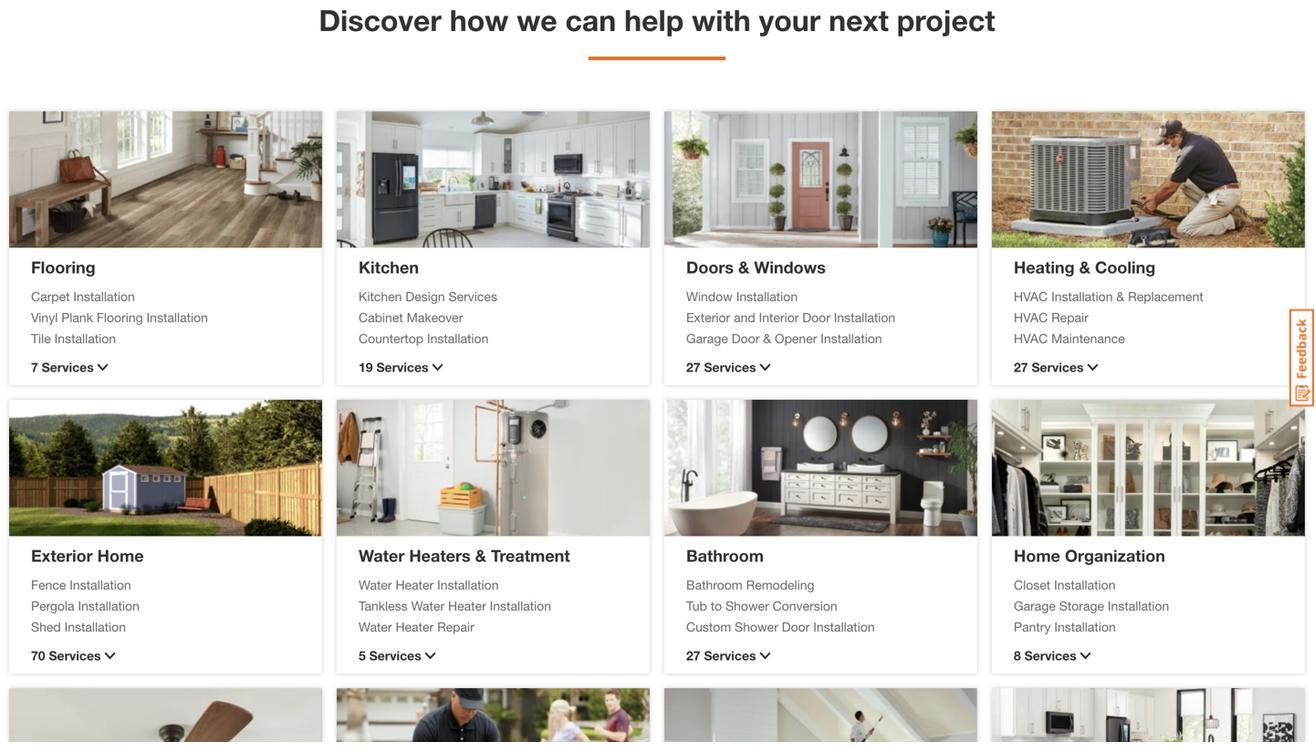 Task type: locate. For each thing, give the bounding box(es) containing it.
2 hvac from the top
[[1014, 310, 1048, 325]]

services right '8' at the bottom
[[1025, 648, 1077, 663]]

windows
[[754, 257, 826, 277]]

1 horizontal spatial repair
[[1052, 310, 1089, 325]]

home up closet
[[1014, 546, 1061, 565]]

27 services button down custom shower door installation 'link'
[[686, 646, 956, 665]]

1 vertical spatial kitchen
[[359, 289, 402, 304]]

27 services
[[686, 360, 756, 375], [1014, 360, 1084, 375], [686, 648, 756, 663]]

repair down tankless water heater installation link
[[437, 619, 474, 634]]

vinyl plank flooring installation link
[[31, 308, 300, 327]]

2 kitchen from the top
[[359, 289, 402, 304]]

27 services down the maintenance
[[1014, 360, 1084, 375]]

2 home from the left
[[1014, 546, 1061, 565]]

makeover
[[407, 310, 463, 325]]

1 hvac from the top
[[1014, 289, 1048, 304]]

services down custom
[[704, 648, 756, 663]]

kitchen inside kitchen design services cabinet makeover countertop installation
[[359, 289, 402, 304]]

27 for heating
[[1014, 360, 1028, 375]]

1 vertical spatial bathroom
[[686, 577, 743, 592]]

3 hvac from the top
[[1014, 331, 1048, 346]]

27 services button for cooling
[[1014, 358, 1283, 377]]

plank
[[61, 310, 93, 325]]

services right 70 at bottom left
[[49, 648, 101, 663]]

70 services
[[31, 648, 101, 663]]

garage door & opener installation link
[[686, 329, 956, 348]]

repair up the maintenance
[[1052, 310, 1089, 325]]

0 vertical spatial bathroom
[[686, 546, 764, 565]]

0 vertical spatial hvac
[[1014, 289, 1048, 304]]

& down cooling
[[1117, 289, 1125, 304]]

& down interior
[[763, 331, 771, 346]]

1 horizontal spatial exterior
[[686, 310, 730, 325]]

kitchen up design
[[359, 257, 419, 277]]

heater down water heater installation link
[[448, 598, 486, 613]]

exterior
[[686, 310, 730, 325], [31, 546, 93, 565]]

1 horizontal spatial garage
[[1014, 598, 1056, 613]]

shed
[[31, 619, 61, 634]]

0 vertical spatial heater
[[396, 577, 434, 592]]

doors & windows
[[686, 257, 826, 277]]

2 vertical spatial door
[[782, 619, 810, 634]]

repair inside "hvac installation & replacement hvac repair hvac maintenance"
[[1052, 310, 1089, 325]]

door inside bathroom remodeling tub to shower conversion custom shower door installation
[[782, 619, 810, 634]]

0 vertical spatial kitchen
[[359, 257, 419, 277]]

installation inside bathroom remodeling tub to shower conversion custom shower door installation
[[814, 619, 875, 634]]

1 horizontal spatial home
[[1014, 546, 1061, 565]]

door for bathroom
[[782, 619, 810, 634]]

0 vertical spatial repair
[[1052, 310, 1089, 325]]

1 vertical spatial hvac
[[1014, 310, 1048, 325]]

services down countertop
[[376, 360, 429, 375]]

maintenance
[[1052, 331, 1125, 346]]

shower right 'to'
[[726, 598, 769, 613]]

closet installation garage storage installation pantry installation
[[1014, 577, 1170, 634]]

kitchen for kitchen design services cabinet makeover countertop installation
[[359, 289, 402, 304]]

closet
[[1014, 577, 1051, 592]]

5 services
[[359, 648, 421, 663]]

door down and
[[732, 331, 760, 346]]

flooring
[[31, 257, 96, 277], [97, 310, 143, 325]]

27 services button
[[686, 358, 956, 377], [1014, 358, 1283, 377], [686, 646, 956, 665]]

exterior down window
[[686, 310, 730, 325]]

exterior home link
[[31, 546, 144, 565]]

heating & cooling
[[1014, 257, 1156, 277]]

your
[[759, 3, 821, 37]]

flooring right plank
[[97, 310, 143, 325]]

repair inside water heater installation tankless water heater installation water heater repair
[[437, 619, 474, 634]]

services up cabinet makeover link
[[449, 289, 497, 304]]

heater down "tankless"
[[396, 619, 434, 634]]

2 vertical spatial hvac
[[1014, 331, 1048, 346]]

repair
[[1052, 310, 1089, 325], [437, 619, 474, 634]]

garage down window
[[686, 331, 728, 346]]

1 vertical spatial flooring
[[97, 310, 143, 325]]

1 vertical spatial heater
[[448, 598, 486, 613]]

flooring up carpet
[[31, 257, 96, 277]]

1 vertical spatial garage
[[1014, 598, 1056, 613]]

how
[[450, 3, 509, 37]]

remodeling
[[746, 577, 815, 592]]

0 vertical spatial garage
[[686, 331, 728, 346]]

7 services
[[31, 360, 94, 375]]

0 horizontal spatial flooring
[[31, 257, 96, 277]]

bathroom link
[[686, 546, 764, 565]]

heater
[[396, 577, 434, 592], [448, 598, 486, 613], [396, 619, 434, 634]]

27 services button for windows
[[686, 358, 956, 377]]

services
[[449, 289, 497, 304], [42, 360, 94, 375], [376, 360, 429, 375], [704, 360, 756, 375], [1032, 360, 1084, 375], [49, 648, 101, 663], [369, 648, 421, 663], [704, 648, 756, 663], [1025, 648, 1077, 663]]

kitchen
[[359, 257, 419, 277], [359, 289, 402, 304]]

services for kitchen
[[376, 360, 429, 375]]

19 services button
[[359, 358, 628, 377]]

services for flooring
[[42, 360, 94, 375]]

0 horizontal spatial home
[[97, 546, 144, 565]]

hvac installation & replacement hvac repair hvac maintenance
[[1014, 289, 1204, 346]]

exterior up fence
[[31, 546, 93, 565]]

vinyl
[[31, 310, 58, 325]]

heater up "tankless"
[[396, 577, 434, 592]]

1 home from the left
[[97, 546, 144, 565]]

1 bathroom from the top
[[686, 546, 764, 565]]

0 horizontal spatial repair
[[437, 619, 474, 634]]

70 services button
[[31, 646, 300, 665]]

organization
[[1065, 546, 1166, 565]]

garage
[[686, 331, 728, 346], [1014, 598, 1056, 613]]

kitchen up cabinet
[[359, 289, 402, 304]]

services for heating & cooling
[[1032, 360, 1084, 375]]

replacement
[[1128, 289, 1204, 304]]

27 services button down garage door & opener installation link
[[686, 358, 956, 377]]

services right 5
[[369, 648, 421, 663]]

7
[[31, 360, 38, 375]]

garage up pantry
[[1014, 598, 1056, 613]]

1 vertical spatial repair
[[437, 619, 474, 634]]

27
[[686, 360, 701, 375], [1014, 360, 1028, 375], [686, 648, 701, 663]]

bathroom
[[686, 546, 764, 565], [686, 577, 743, 592]]

shower right custom
[[735, 619, 779, 634]]

27 services down and
[[686, 360, 756, 375]]

door down window installation link
[[803, 310, 831, 325]]

0 vertical spatial door
[[803, 310, 831, 325]]

0 horizontal spatial exterior
[[31, 546, 93, 565]]

water heaters & treatment
[[359, 546, 570, 565]]

2 bathroom from the top
[[686, 577, 743, 592]]

services down and
[[704, 360, 756, 375]]

0 horizontal spatial garage
[[686, 331, 728, 346]]

water
[[359, 546, 405, 565], [359, 577, 392, 592], [411, 598, 445, 613], [359, 619, 392, 634]]

garage inside window installation exterior and interior door installation garage door & opener installation
[[686, 331, 728, 346]]

hvac
[[1014, 289, 1048, 304], [1014, 310, 1048, 325], [1014, 331, 1048, 346]]

bathroom inside bathroom remodeling tub to shower conversion custom shower door installation
[[686, 577, 743, 592]]

27 services button down hvac maintenance link
[[1014, 358, 1283, 377]]

home
[[97, 546, 144, 565], [1014, 546, 1061, 565]]

discover
[[319, 3, 442, 37]]

& up water heater installation link
[[475, 546, 487, 565]]

pantry installation link
[[1014, 618, 1283, 637]]

window
[[686, 289, 733, 304]]

bathroom remodeling link
[[686, 576, 956, 595]]

1 vertical spatial door
[[732, 331, 760, 346]]

we
[[517, 3, 557, 37]]

door down conversion
[[782, 619, 810, 634]]

&
[[738, 257, 750, 277], [1080, 257, 1091, 277], [1117, 289, 1125, 304], [763, 331, 771, 346], [475, 546, 487, 565]]

tile
[[31, 331, 51, 346]]

bathroom for bathroom remodeling tub to shower conversion custom shower door installation
[[686, 577, 743, 592]]

services down the maintenance
[[1032, 360, 1084, 375]]

home up fence installation link
[[97, 546, 144, 565]]

services right 7
[[42, 360, 94, 375]]

installation inside kitchen design services cabinet makeover countertop installation
[[427, 331, 489, 346]]

bathroom remodeling tub to shower conversion custom shower door installation
[[686, 577, 875, 634]]

1 horizontal spatial flooring
[[97, 310, 143, 325]]

window installation link
[[686, 287, 956, 306]]

27 services down custom
[[686, 648, 756, 663]]

tub to shower conversion link
[[686, 597, 956, 616]]

0 vertical spatial exterior
[[686, 310, 730, 325]]

1 kitchen from the top
[[359, 257, 419, 277]]

0 vertical spatial shower
[[726, 598, 769, 613]]

can
[[566, 3, 616, 37]]

exterior inside window installation exterior and interior door installation garage door & opener installation
[[686, 310, 730, 325]]

2 vertical spatial heater
[[396, 619, 434, 634]]



Task type: describe. For each thing, give the bounding box(es) containing it.
cabinet
[[359, 310, 403, 325]]

hvac installation & replacement link
[[1014, 287, 1283, 306]]

1 vertical spatial exterior
[[31, 546, 93, 565]]

treatment
[[491, 546, 570, 565]]

feedback link image
[[1290, 309, 1314, 407]]

fence installation link
[[31, 576, 300, 595]]

services for doors & windows
[[704, 360, 756, 375]]

heaters
[[409, 546, 471, 565]]

27 services for doors
[[686, 360, 756, 375]]

tile installation link
[[31, 329, 300, 348]]

heating
[[1014, 257, 1075, 277]]

help
[[624, 3, 684, 37]]

flooring inside carpet installation vinyl plank flooring installation tile installation
[[97, 310, 143, 325]]

fence installation pergola installation shed installation
[[31, 577, 140, 634]]

closet installation link
[[1014, 576, 1283, 595]]

countertop
[[359, 331, 424, 346]]

8 services button
[[1014, 646, 1283, 665]]

7 services button
[[31, 358, 300, 377]]

services for home organization
[[1025, 648, 1077, 663]]

doors & windows link
[[686, 257, 826, 277]]

5
[[359, 648, 366, 663]]

kitchen link
[[359, 257, 419, 277]]

kitchen design services cabinet makeover countertop installation
[[359, 289, 497, 346]]

tankless
[[359, 598, 408, 613]]

to
[[711, 598, 722, 613]]

exterior home
[[31, 546, 144, 565]]

19
[[359, 360, 373, 375]]

interior
[[759, 310, 799, 325]]

and
[[734, 310, 756, 325]]

services inside kitchen design services cabinet makeover countertop installation
[[449, 289, 497, 304]]

pergola
[[31, 598, 74, 613]]

tankless water heater installation link
[[359, 597, 628, 616]]

kitchen for kitchen
[[359, 257, 419, 277]]

water heaters & treatment link
[[359, 546, 570, 565]]

8
[[1014, 648, 1021, 663]]

1 vertical spatial shower
[[735, 619, 779, 634]]

& inside window installation exterior and interior door installation garage door & opener installation
[[763, 331, 771, 346]]

bathroom for bathroom
[[686, 546, 764, 565]]

5 services button
[[359, 646, 628, 665]]

27 services for heating
[[1014, 360, 1084, 375]]

hvac repair link
[[1014, 308, 1283, 327]]

water heater installation tankless water heater installation water heater repair
[[359, 577, 551, 634]]

carpet installation link
[[31, 287, 300, 306]]

countertop installation link
[[359, 329, 628, 348]]

storage
[[1060, 598, 1105, 613]]

shed installation link
[[31, 618, 300, 637]]

project
[[897, 3, 996, 37]]

27 for doors
[[686, 360, 701, 375]]

door for doors & windows
[[732, 331, 760, 346]]

garage inside "closet installation garage storage installation pantry installation"
[[1014, 598, 1056, 613]]

& inside "hvac installation & replacement hvac repair hvac maintenance"
[[1117, 289, 1125, 304]]

fence
[[31, 577, 66, 592]]

home organization link
[[1014, 546, 1166, 565]]

window installation exterior and interior door installation garage door & opener installation
[[686, 289, 896, 346]]

installation inside "hvac installation & replacement hvac repair hvac maintenance"
[[1052, 289, 1113, 304]]

water heater installation link
[[359, 576, 628, 595]]

0 vertical spatial flooring
[[31, 257, 96, 277]]

services for bathroom
[[704, 648, 756, 663]]

conversion
[[773, 598, 838, 613]]

hvac maintenance link
[[1014, 329, 1283, 348]]

services for exterior home
[[49, 648, 101, 663]]

pergola installation link
[[31, 597, 300, 616]]

services for water heaters & treatment
[[369, 648, 421, 663]]

garage storage installation link
[[1014, 597, 1283, 616]]

kitchen design services link
[[359, 287, 628, 306]]

opener
[[775, 331, 817, 346]]

custom
[[686, 619, 731, 634]]

exterior and interior door installation link
[[686, 308, 956, 327]]

flooring link
[[31, 257, 96, 277]]

water heater repair link
[[359, 618, 628, 637]]

pantry
[[1014, 619, 1051, 634]]

design
[[406, 289, 445, 304]]

tub
[[686, 598, 707, 613]]

70
[[31, 648, 45, 663]]

next
[[829, 3, 889, 37]]

& right doors
[[738, 257, 750, 277]]

custom shower door installation link
[[686, 618, 956, 637]]

with
[[692, 3, 751, 37]]

carpet installation vinyl plank flooring installation tile installation
[[31, 289, 208, 346]]

discover how we can help with your next project
[[319, 3, 996, 37]]

heating & cooling link
[[1014, 257, 1156, 277]]

carpet
[[31, 289, 70, 304]]

& left cooling
[[1080, 257, 1091, 277]]

home organization
[[1014, 546, 1166, 565]]

cabinet makeover link
[[359, 308, 628, 327]]

doors
[[686, 257, 734, 277]]

8 services
[[1014, 648, 1077, 663]]

19 services
[[359, 360, 429, 375]]



Task type: vqa. For each thing, say whether or not it's contained in the screenshot.


